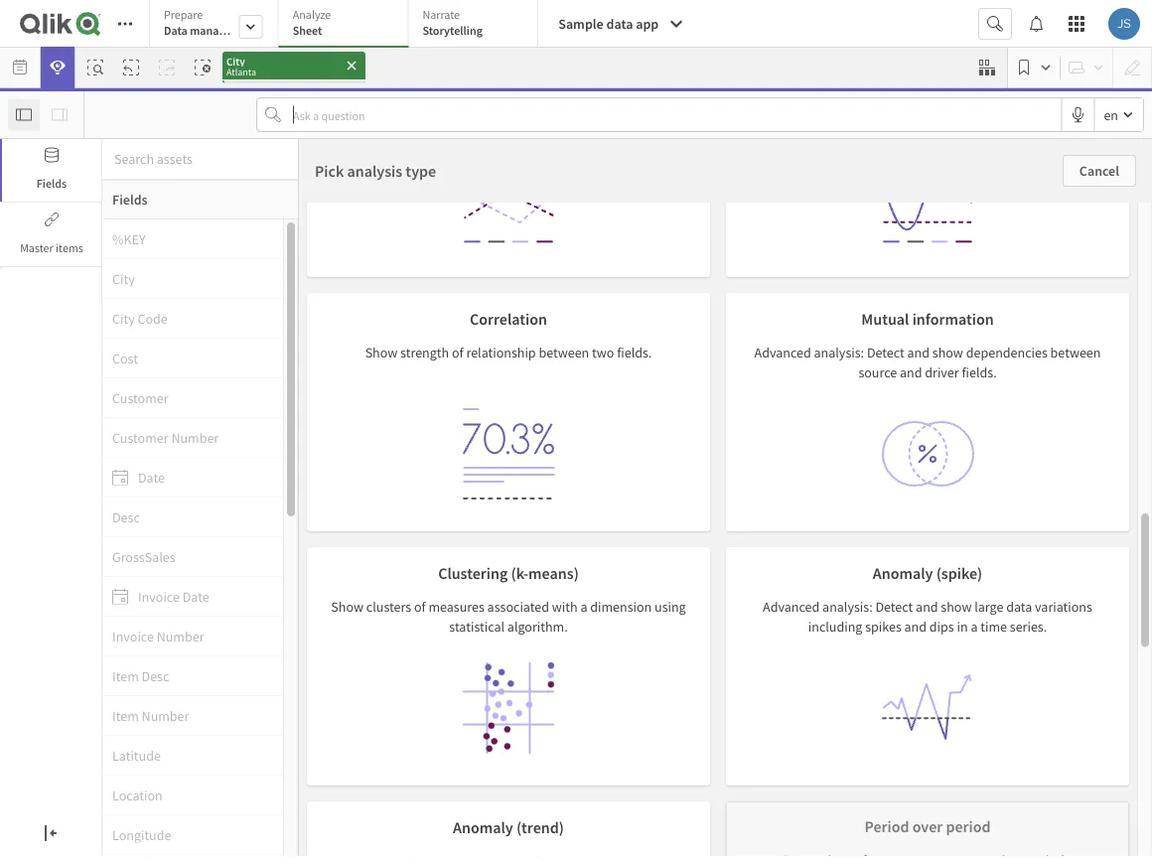 Task type: locate. For each thing, give the bounding box(es) containing it.
advanced left "analysis: detect"
[[755, 344, 811, 362]]

1 vertical spatial anomaly
[[453, 818, 513, 838]]

menu
[[102, 220, 298, 856]]

of inside show clusters of measures associated with a dimension using statistical algorithm.
[[414, 598, 426, 616]]

in
[[957, 618, 968, 636]]

tab list containing prepare
[[149, 0, 539, 50]]

tab list
[[149, 0, 539, 50]]

anomaly
[[873, 563, 933, 583], [453, 818, 513, 838]]

of right strength
[[452, 344, 464, 362]]

comparison
[[20, 148, 109, 169]]

advanced up 'including'
[[763, 598, 820, 616]]

show
[[365, 344, 398, 362], [331, 598, 364, 616]]

period over period button
[[726, 802, 1130, 857]]

between inside "advanced analysis: detect and show dependencies between source and driver fields."
[[1051, 344, 1101, 362]]

fields down comparison
[[36, 176, 67, 191]]

1 vertical spatial advanced
[[763, 598, 820, 616]]

1 vertical spatial a
[[971, 618, 978, 636]]

0 vertical spatial city
[[227, 54, 245, 68]]

en button
[[1095, 98, 1143, 131]]

fields. right two
[[617, 344, 652, 362]]

associated
[[487, 598, 549, 616]]

measures
[[429, 598, 485, 616]]

1 horizontal spatial of
[[414, 598, 426, 616]]

relationship
[[466, 344, 536, 362]]

period
[[946, 817, 991, 837]]

1 vertical spatial of
[[452, 344, 464, 362]]

of left sales
[[112, 148, 127, 169]]

a
[[581, 598, 588, 616], [971, 618, 978, 636]]

data up series. on the right bottom of the page
[[1007, 598, 1033, 616]]

mutual
[[862, 309, 909, 329]]

advanced
[[755, 344, 811, 362], [763, 598, 820, 616]]

narrate
[[423, 7, 460, 22]]

0 horizontal spatial of
[[112, 148, 127, 169]]

0 vertical spatial show
[[365, 344, 398, 362]]

using
[[655, 598, 686, 616]]

2 vertical spatial of
[[414, 598, 426, 616]]

city atlanta
[[227, 54, 256, 78]]

fields.
[[617, 344, 652, 362], [962, 364, 997, 381]]

master items
[[20, 240, 83, 256]]

advanced inside advanced analysis: detect and show large data variations including spikes and dips in a time series.
[[763, 598, 820, 616]]

advanced analysis: detect and show dependencies between source and driver fields.
[[755, 344, 1101, 381]]

step back image
[[123, 60, 139, 76]]

1 horizontal spatial between
[[1051, 344, 1101, 362]]

a right with
[[581, 598, 588, 616]]

1 horizontal spatial fields.
[[962, 364, 997, 381]]

fields. down show dependencies
[[962, 364, 997, 381]]

with
[[552, 598, 578, 616]]

fields button
[[0, 139, 101, 202], [2, 139, 101, 202], [102, 180, 298, 220]]

1 horizontal spatial a
[[971, 618, 978, 636]]

0 vertical spatial advanced
[[755, 344, 811, 362]]

show left clusters
[[331, 598, 364, 616]]

including
[[808, 618, 863, 636]]

prepare
[[164, 7, 203, 22]]

between left two
[[539, 344, 589, 362]]

anomaly inside 'anomaly (trend)' button
[[453, 818, 513, 838]]

(trend)
[[517, 818, 564, 838]]

analysis:
[[823, 598, 873, 616]]

master
[[20, 240, 53, 256]]

information
[[913, 309, 994, 329]]

fields down sales
[[112, 191, 148, 209]]

0 vertical spatial anomaly
[[873, 563, 933, 583]]

1 vertical spatial data
[[1007, 598, 1033, 616]]

time
[[981, 618, 1007, 636]]

0 horizontal spatial a
[[581, 598, 588, 616]]

anomaly up the "detect"
[[873, 563, 933, 583]]

0 horizontal spatial anomaly
[[453, 818, 513, 838]]

series.
[[1010, 618, 1047, 636]]

between right show dependencies
[[1051, 344, 1101, 362]]

of
[[112, 148, 127, 169], [452, 344, 464, 362], [414, 598, 426, 616]]

1 horizontal spatial city
[[265, 148, 294, 169]]

of for correlation
[[452, 344, 464, 362]]

a right in
[[971, 618, 978, 636]]

1 horizontal spatial show
[[365, 344, 398, 362]]

and up driver
[[908, 344, 930, 362]]

items
[[56, 240, 83, 256]]

dimension
[[590, 598, 652, 616]]

1 horizontal spatial anomaly
[[873, 563, 933, 583]]

data
[[164, 23, 188, 38]]

sample data app
[[559, 15, 659, 33]]

advanced inside "advanced analysis: detect and show dependencies between source and driver fields."
[[755, 344, 811, 362]]

a inside show clusters of measures associated with a dimension using statistical algorithm.
[[581, 598, 588, 616]]

analysis
[[347, 161, 403, 181]]

and up dips
[[916, 598, 938, 616]]

data left app
[[607, 15, 633, 33]]

cancel button
[[1063, 155, 1137, 187]]

between for correlation
[[539, 344, 589, 362]]

statistical
[[449, 618, 505, 636]]

anomaly for anomaly (spike)
[[873, 563, 933, 583]]

show for clustering (k-means)
[[331, 598, 364, 616]]

between
[[539, 344, 589, 362], [1051, 344, 1101, 362]]

1 horizontal spatial fields
[[112, 191, 148, 209]]

pick analysis type
[[315, 161, 436, 181]]

1 vertical spatial fields.
[[962, 364, 997, 381]]

cost
[[204, 148, 237, 169]]

city
[[227, 54, 245, 68], [265, 148, 294, 169]]

clusters
[[366, 598, 411, 616]]

city right for
[[265, 148, 294, 169]]

(spike)
[[936, 563, 983, 583]]

manager
[[190, 23, 235, 38]]

1 vertical spatial city
[[265, 148, 294, 169]]

0 horizontal spatial between
[[539, 344, 589, 362]]

anomaly left (trend)
[[453, 818, 513, 838]]

show inside show clusters of measures associated with a dimension using statistical algorithm.
[[331, 598, 364, 616]]

1 horizontal spatial data
[[1007, 598, 1033, 616]]

0 vertical spatial a
[[581, 598, 588, 616]]

fields
[[36, 176, 67, 191], [112, 191, 148, 209]]

2 between from the left
[[1051, 344, 1101, 362]]

1 vertical spatial show
[[331, 598, 364, 616]]

of right clusters
[[414, 598, 426, 616]]

data inside button
[[607, 15, 633, 33]]

correlation
[[470, 309, 547, 329]]

source
[[859, 364, 897, 381]]

comparison of sales and cost for city application
[[0, 0, 1152, 857], [9, 137, 572, 489]]

and
[[173, 148, 201, 169], [908, 344, 930, 362], [900, 364, 922, 381], [916, 598, 938, 616], [905, 618, 927, 636]]

0 vertical spatial data
[[607, 15, 633, 33]]

0 horizontal spatial data
[[607, 15, 633, 33]]

clear all selections image
[[195, 60, 211, 76]]

2 horizontal spatial of
[[452, 344, 464, 362]]

sheet
[[293, 23, 322, 38]]

2 master items button from the left
[[2, 204, 101, 266]]

0 horizontal spatial fields.
[[617, 344, 652, 362]]

master items button
[[0, 204, 101, 266], [2, 204, 101, 266]]

and left cost
[[173, 148, 201, 169]]

city right clear all selections image
[[227, 54, 245, 68]]

period over period
[[865, 817, 991, 837]]

show
[[941, 598, 972, 616]]

show left strength
[[365, 344, 398, 362]]

0 horizontal spatial city
[[227, 54, 245, 68]]

1 between from the left
[[539, 344, 589, 362]]

spikes
[[866, 618, 902, 636]]

0 horizontal spatial show
[[331, 598, 364, 616]]

variations
[[1035, 598, 1093, 616]]

data
[[607, 15, 633, 33], [1007, 598, 1033, 616]]



Task type: vqa. For each thing, say whether or not it's contained in the screenshot.
Ask Insight Advisor button
no



Task type: describe. For each thing, give the bounding box(es) containing it.
dips
[[930, 618, 954, 636]]

0 vertical spatial fields.
[[617, 344, 652, 362]]

type
[[406, 161, 436, 181]]

sample data app button
[[547, 8, 697, 40]]

show clusters of measures associated with a dimension using statistical algorithm.
[[331, 598, 686, 636]]

Ask a question text field
[[289, 99, 1061, 131]]

clear selection for field: city image
[[346, 60, 358, 72]]

sales
[[131, 148, 170, 169]]

analyze
[[293, 7, 331, 22]]

anomaly for anomaly (trend)
[[453, 818, 513, 838]]

two
[[592, 344, 614, 362]]

driver
[[925, 364, 959, 381]]

clustering
[[438, 563, 508, 583]]

advanced for mutual information
[[755, 344, 811, 362]]

algorithm.
[[507, 618, 568, 636]]

and left driver
[[900, 364, 922, 381]]

fields. inside "advanced analysis: detect and show dependencies between source and driver fields."
[[962, 364, 997, 381]]

hide assets image
[[16, 107, 32, 123]]

a inside advanced analysis: detect and show large data variations including spikes and dips in a time series.
[[971, 618, 978, 636]]

mutual information
[[862, 309, 994, 329]]

en
[[1104, 106, 1119, 124]]

advanced analysis: detect and show large data variations including spikes and dips in a time series.
[[763, 598, 1093, 636]]

means)
[[529, 563, 579, 583]]

cancel
[[1080, 162, 1120, 180]]

advanced for anomaly (spike)
[[763, 598, 820, 616]]

and left dips
[[905, 618, 927, 636]]

over
[[913, 817, 943, 837]]

for
[[240, 148, 261, 169]]

app
[[636, 15, 659, 33]]

sample
[[559, 15, 604, 33]]

anomaly (trend) button
[[307, 802, 710, 857]]

selections tool image
[[980, 60, 995, 76]]

clustering (k-means)
[[438, 563, 579, 583]]

show dependencies
[[933, 344, 1048, 362]]

1 master items button from the left
[[0, 204, 101, 266]]

strength
[[400, 344, 449, 362]]

atlanta
[[227, 66, 256, 78]]

analyze sheet
[[293, 7, 331, 38]]

show for correlation
[[365, 344, 398, 362]]

(k-
[[511, 563, 529, 583]]

submit question image
[[988, 16, 1003, 32]]

comparison of sales and cost for city
[[20, 148, 294, 169]]

Search assets text field
[[102, 141, 298, 177]]

narrate storytelling
[[423, 7, 483, 38]]

large
[[975, 598, 1004, 616]]

storytelling
[[423, 23, 483, 38]]

analysis types /anomalies image
[[880, 661, 976, 756]]

of for clustering (k-means)
[[414, 598, 426, 616]]

anomaly (spike)
[[873, 563, 983, 583]]

between for mutual information
[[1051, 344, 1101, 362]]

john smith image
[[1109, 8, 1141, 40]]

smart search image
[[87, 60, 103, 76]]

0 vertical spatial of
[[112, 148, 127, 169]]

pick
[[315, 161, 344, 181]]

data inside advanced analysis: detect and show large data variations including spikes and dips in a time series.
[[1007, 598, 1033, 616]]

0 horizontal spatial fields
[[36, 176, 67, 191]]

show strength of relationship between two fields.
[[365, 344, 652, 362]]

prepare data manager
[[164, 7, 235, 38]]

city inside city atlanta
[[227, 54, 245, 68]]

detect
[[876, 598, 913, 616]]

period
[[865, 817, 910, 837]]

analysis: detect
[[814, 344, 905, 362]]

anomaly (trend)
[[453, 818, 564, 838]]



